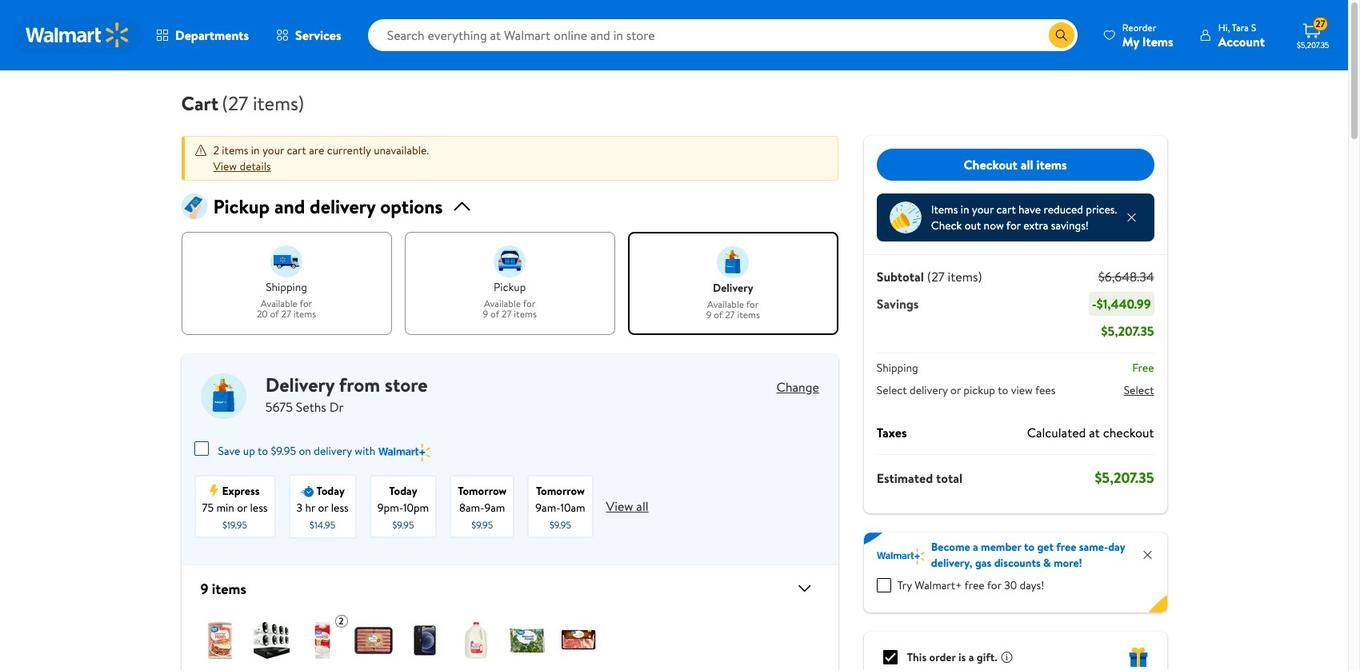 Task type: locate. For each thing, give the bounding box(es) containing it.
min
[[216, 500, 234, 516]]

for for shipping
[[300, 296, 312, 310]]

1 horizontal spatial to
[[998, 382, 1008, 398]]

for left 30
[[987, 578, 1002, 594]]

items down the intent image for pickup
[[514, 307, 537, 321]]

1 horizontal spatial 9
[[483, 307, 488, 321]]

departments
[[175, 26, 249, 44]]

27
[[1316, 17, 1326, 31], [281, 307, 291, 321], [502, 307, 512, 321], [725, 308, 735, 322]]

tomorrow 9am-10am $9.95
[[536, 483, 585, 532]]

1 horizontal spatial walmart plus image
[[877, 549, 925, 565]]

express thunderbolt image
[[210, 485, 219, 498]]

1 horizontal spatial tomorrow
[[536, 483, 585, 499]]

0 horizontal spatial pickup
[[494, 279, 526, 295]]

from
[[339, 371, 380, 399]]

or inside the "3 hr or less $14.95"
[[318, 500, 328, 516]]

calculated at checkout
[[1027, 424, 1154, 442]]

gifting image
[[1129, 648, 1148, 667]]

options
[[380, 193, 443, 220]]

to inside become a member to get free same-day delivery, gas discounts & more!
[[1024, 539, 1035, 555]]

9 for delivery
[[706, 308, 712, 322]]

pickup available for 9 of 27 items
[[483, 279, 537, 321]]

$1,440.99
[[1097, 295, 1151, 313]]

less
[[250, 500, 268, 516], [331, 500, 349, 516]]

calculated
[[1027, 424, 1086, 442]]

hi, tara s account
[[1218, 20, 1265, 50]]

for inside the shipping available for 20 of 27 items
[[300, 296, 312, 310]]

of for pickup
[[491, 307, 499, 321]]

delivery down intent image for delivery
[[713, 280, 753, 296]]

$9.95 left on at left bottom
[[271, 443, 296, 459]]

view inside '2 items in your cart are currently unavailable. view details'
[[213, 158, 237, 174]]

estimated total
[[877, 469, 963, 487]]

27 down the intent image for pickup
[[502, 307, 512, 321]]

$5,207.35 down checkout
[[1095, 468, 1154, 488]]

of inside pickup available for 9 of 27 items
[[491, 307, 499, 321]]

items) up details
[[253, 90, 304, 117]]

save up to $9.95 on delivery with walmart plus, page will refresh upon selection element
[[194, 441, 431, 474]]

available inside pickup available for 9 of 27 items
[[484, 296, 521, 310]]

cart
[[181, 90, 219, 117]]

2 horizontal spatial 9
[[706, 308, 712, 322]]

$9.95 for 9am
[[471, 518, 493, 532]]

(27 for cart
[[222, 90, 248, 117]]

select for select button
[[1124, 382, 1154, 398]]

become
[[931, 539, 970, 555]]

view all button
[[606, 498, 649, 516]]

9
[[483, 307, 488, 321], [706, 308, 712, 322], [200, 579, 208, 599]]

75 min or less $19.95
[[202, 500, 268, 532]]

1 horizontal spatial select
[[1124, 382, 1154, 398]]

items down intent image for delivery
[[737, 308, 760, 322]]

view right 10am
[[606, 498, 633, 516]]

items inside items in your cart have reduced prices. check out now for extra savings!
[[931, 202, 958, 218]]

1 vertical spatial cart
[[996, 202, 1016, 218]]

or left view
[[951, 382, 961, 398]]

alert
[[181, 136, 838, 181]]

1 vertical spatial free
[[965, 578, 985, 594]]

extra
[[1024, 218, 1049, 234]]

view left details
[[213, 158, 237, 174]]

for inside pickup available for 9 of 27 items
[[523, 296, 536, 310]]

a inside become a member to get free same-day delivery, gas discounts & more!
[[973, 539, 978, 555]]

fees
[[1035, 382, 1056, 398]]

(27 right subtotal
[[927, 268, 945, 286]]

2
[[213, 142, 219, 158], [339, 615, 344, 628]]

less inside 75 min or less $19.95
[[250, 500, 268, 516]]

1 vertical spatial your
[[972, 202, 994, 218]]

0 horizontal spatial select
[[877, 382, 907, 398]]

items
[[1143, 32, 1174, 50], [931, 202, 958, 218]]

less inside the "3 hr or less $14.95"
[[331, 500, 349, 516]]

0 horizontal spatial 2
[[213, 142, 219, 158]]

total
[[936, 469, 963, 487]]

items down cart (27 items)
[[222, 142, 248, 158]]

your right check
[[972, 202, 994, 218]]

2 select from the left
[[1124, 382, 1154, 398]]

items up reduced
[[1037, 156, 1067, 173]]

0 vertical spatial in
[[251, 142, 260, 158]]

in
[[251, 142, 260, 158], [961, 202, 969, 218]]

for inside delivery available for 9 of 27 items
[[746, 297, 759, 311]]

items inside button
[[1037, 156, 1067, 173]]

is
[[959, 650, 966, 666]]

items down shipping
[[293, 307, 316, 321]]

0 horizontal spatial less
[[250, 500, 268, 516]]

1 vertical spatial view
[[606, 498, 633, 516]]

2 left great value uncooked original breakfast pork sausage links 12 oz package with addon services icon
[[339, 615, 344, 628]]

have
[[1019, 202, 1041, 218]]

your
[[262, 142, 284, 158], [972, 202, 994, 218]]

0 horizontal spatial in
[[251, 142, 260, 158]]

tomorrow for 10am
[[536, 483, 585, 499]]

0 horizontal spatial or
[[237, 500, 247, 516]]

up
[[243, 443, 255, 459]]

change
[[777, 379, 819, 396]]

Walmart Site-Wide search field
[[368, 19, 1078, 51]]

for for pickup
[[523, 296, 536, 310]]

0 vertical spatial (27
[[222, 90, 248, 117]]

available
[[261, 296, 298, 310], [484, 296, 521, 310], [707, 297, 744, 311]]

available down the intent image for pickup
[[484, 296, 521, 310]]

select down shipping
[[877, 382, 907, 398]]

$9.95 inside today 9pm-10pm $9.95
[[392, 518, 414, 532]]

1 vertical spatial 2
[[339, 615, 344, 628]]

free inside become a member to get free same-day delivery, gas discounts & more!
[[1056, 539, 1076, 555]]

walmart plus image up try
[[877, 549, 925, 565]]

items) for cart (27 items)
[[253, 90, 304, 117]]

0 vertical spatial items)
[[253, 90, 304, 117]]

0 horizontal spatial your
[[262, 142, 284, 158]]

walmart plus image right the with
[[379, 444, 431, 462]]

2 left details
[[213, 142, 219, 158]]

free
[[1056, 539, 1076, 555], [965, 578, 985, 594]]

1 horizontal spatial in
[[961, 202, 969, 218]]

of right 20
[[270, 307, 279, 321]]

of down intent image for delivery
[[714, 308, 723, 322]]

$6,648.34
[[1099, 268, 1154, 286]]

to left view
[[998, 382, 1008, 398]]

available inside the shipping available for 20 of 27 items
[[261, 296, 298, 310]]

$9.95 inside tomorrow 9am-10am $9.95
[[550, 518, 571, 532]]

walmart plus image
[[379, 444, 431, 462], [877, 549, 925, 565]]

75
[[202, 500, 214, 516]]

$9.95 down 10am
[[550, 518, 571, 532]]

tomorrow inside tomorrow 9am-10am $9.95
[[536, 483, 585, 499]]

available down shipping
[[261, 296, 298, 310]]

great value frozen broccoli florets, 12 oz steamable bag with addon services image
[[508, 622, 546, 660]]

today
[[389, 483, 417, 499], [316, 483, 345, 499]]

pickup and delivery options
[[213, 193, 443, 220]]

1 vertical spatial to
[[258, 443, 268, 459]]

list containing shipping
[[181, 232, 838, 335]]

2 inside button
[[339, 615, 344, 628]]

0 horizontal spatial walmart plus image
[[379, 444, 431, 462]]

subtotal (27 items)
[[877, 268, 982, 286]]

2 horizontal spatial available
[[707, 297, 744, 311]]

available for pickup
[[484, 296, 521, 310]]

0 vertical spatial items
[[1143, 32, 1174, 50]]

$5,207.35 right 'account'
[[1297, 39, 1329, 50]]

1 horizontal spatial free
[[1056, 539, 1076, 555]]

for right now
[[1006, 218, 1021, 234]]

0 vertical spatial your
[[262, 142, 284, 158]]

or for hr
[[318, 500, 328, 516]]

get
[[1037, 539, 1054, 555]]

a right is
[[969, 650, 974, 666]]

1 horizontal spatial 2
[[339, 615, 344, 628]]

5675
[[265, 399, 293, 416]]

1 vertical spatial in
[[961, 202, 969, 218]]

taxes
[[877, 424, 907, 442]]

express
[[222, 483, 260, 499]]

2 inside '2 items in your cart are currently unavailable. view details'
[[213, 142, 219, 158]]

of for delivery
[[714, 308, 723, 322]]

less down express
[[250, 500, 268, 516]]

to right up
[[258, 443, 268, 459]]

pickup
[[213, 193, 270, 220]]

free right get on the right of the page
[[1056, 539, 1076, 555]]

1 vertical spatial $5,207.35
[[1102, 322, 1154, 340]]

1 horizontal spatial less
[[331, 500, 349, 516]]

0 vertical spatial a
[[973, 539, 978, 555]]

details
[[240, 158, 271, 174]]

1 vertical spatial (27
[[927, 268, 945, 286]]

0 horizontal spatial view
[[213, 158, 237, 174]]

or right min
[[237, 500, 247, 516]]

0 horizontal spatial all
[[636, 498, 649, 516]]

services
[[295, 26, 341, 44]]

delivery right on at left bottom
[[314, 443, 352, 459]]

of inside delivery available for 9 of 27 items
[[714, 308, 723, 322]]

1 horizontal spatial your
[[972, 202, 994, 218]]

become a member to get free same-day delivery, gas discounts & more!
[[931, 539, 1125, 571]]

0 horizontal spatial of
[[270, 307, 279, 321]]

2 vertical spatial to
[[1024, 539, 1035, 555]]

1 horizontal spatial today
[[389, 483, 417, 499]]

gift.
[[977, 650, 997, 666]]

1 tomorrow from the left
[[458, 483, 507, 499]]

items right my
[[1143, 32, 1174, 50]]

or right the hr
[[318, 500, 328, 516]]

1 horizontal spatial pickup
[[964, 382, 995, 398]]

intent image for delivery image
[[717, 246, 749, 278]]

walmart plus image inside banner
[[877, 549, 925, 565]]

9 inside delivery available for 9 of 27 items
[[706, 308, 712, 322]]

now
[[984, 218, 1004, 234]]

$5,207.35
[[1297, 39, 1329, 50], [1102, 322, 1154, 340], [1095, 468, 1154, 488]]

1 horizontal spatial items
[[1143, 32, 1174, 50]]

all for view
[[636, 498, 649, 516]]

1 horizontal spatial view
[[606, 498, 633, 516]]

1 vertical spatial all
[[636, 498, 649, 516]]

Save up to $9.95 on delivery with checkbox
[[194, 442, 208, 456]]

1 vertical spatial items)
[[948, 268, 982, 286]]

same-
[[1079, 539, 1108, 555]]

cart
[[287, 142, 306, 158], [996, 202, 1016, 218]]

1 horizontal spatial (27
[[927, 268, 945, 286]]

of inside the shipping available for 20 of 27 items
[[270, 307, 279, 321]]

9 inside pickup available for 9 of 27 items
[[483, 307, 488, 321]]

all for checkout
[[1021, 156, 1033, 173]]

delivery,
[[931, 555, 973, 571]]

close nudge image
[[1125, 211, 1138, 224]]

1 select from the left
[[877, 382, 907, 398]]

items) down out
[[948, 268, 982, 286]]

checkout all items button
[[877, 149, 1154, 181]]

0 horizontal spatial to
[[258, 443, 268, 459]]

27 down intent image for delivery
[[725, 308, 735, 322]]

1 vertical spatial walmart plus image
[[877, 549, 925, 565]]

1 vertical spatial items
[[931, 202, 958, 218]]

1 vertical spatial pickup
[[964, 382, 995, 398]]

0 horizontal spatial cart
[[287, 142, 306, 158]]

in down cart (27 items)
[[251, 142, 260, 158]]

2 horizontal spatial or
[[951, 382, 961, 398]]

$9.95 for 10am
[[550, 518, 571, 532]]

prices.
[[1086, 202, 1117, 218]]

1 horizontal spatial available
[[484, 296, 521, 310]]

for down shipping
[[300, 296, 312, 310]]

0 horizontal spatial available
[[261, 296, 298, 310]]

to left get on the right of the page
[[1024, 539, 1035, 555]]

0 horizontal spatial free
[[965, 578, 985, 594]]

pickup left view
[[964, 382, 995, 398]]

0 vertical spatial all
[[1021, 156, 1033, 173]]

pickup
[[494, 279, 526, 295], [964, 382, 995, 398]]

all right 10am
[[636, 498, 649, 516]]

27 for shipping
[[281, 307, 291, 321]]

items left out
[[931, 202, 958, 218]]

$9.95 down 10pm
[[392, 518, 414, 532]]

night owl 2-way audio 12 channel dvr security system with 1tb hard drive and 8 wired 1080p deterrence cameras with addon services image
[[252, 622, 290, 660]]

0 vertical spatial walmart plus image
[[379, 444, 431, 462]]

cart left have
[[996, 202, 1016, 218]]

2 horizontal spatial of
[[714, 308, 723, 322]]

0 horizontal spatial today
[[316, 483, 345, 499]]

select down the free
[[1124, 382, 1154, 398]]

savings!
[[1051, 218, 1089, 234]]

of for shipping
[[270, 307, 279, 321]]

delivery from store
[[265, 371, 428, 399]]

available down intent image for delivery
[[707, 297, 744, 311]]

1 horizontal spatial items)
[[948, 268, 982, 286]]

27 inside delivery available for 9 of 27 items
[[725, 308, 735, 322]]

27 inside pickup available for 9 of 27 items
[[502, 307, 512, 321]]

$9.95 down 8am-
[[471, 518, 493, 532]]

tomorrow up 8am-
[[458, 483, 507, 499]]

0 vertical spatial free
[[1056, 539, 1076, 555]]

1 horizontal spatial of
[[491, 307, 499, 321]]

delivery
[[310, 193, 376, 220], [713, 280, 753, 296], [910, 382, 948, 398], [314, 443, 352, 459]]

0 horizontal spatial tomorrow
[[458, 483, 507, 499]]

gas
[[975, 555, 992, 571]]

your left are
[[262, 142, 284, 158]]

0 vertical spatial view
[[213, 158, 237, 174]]

list
[[181, 232, 838, 335]]

of down the intent image for pickup
[[491, 307, 499, 321]]

walmart image
[[26, 22, 130, 48]]

search icon image
[[1055, 29, 1068, 42]]

estimated
[[877, 469, 933, 487]]

$5,207.35 down the $1,440.99
[[1102, 322, 1154, 340]]

save up to $9.95 on delivery with
[[218, 443, 375, 459]]

account
[[1218, 32, 1265, 50]]

savings
[[877, 295, 919, 313]]

today up the "3 hr or less $14.95"
[[316, 483, 345, 499]]

2 tomorrow from the left
[[536, 483, 585, 499]]

intent image for pickup image
[[494, 246, 526, 278]]

or inside 75 min or less $19.95
[[237, 500, 247, 516]]

1 horizontal spatial all
[[1021, 156, 1033, 173]]

less up $14.95
[[331, 500, 349, 516]]

(27 for subtotal
[[927, 268, 945, 286]]

store
[[385, 371, 428, 399]]

0 vertical spatial cart
[[287, 142, 306, 158]]

for down intent image for delivery
[[746, 297, 759, 311]]

2 for 2 items in your cart are currently unavailable. view details
[[213, 142, 219, 158]]

view
[[1011, 382, 1033, 398]]

0 horizontal spatial (27
[[222, 90, 248, 117]]

27 inside the shipping available for 20 of 27 items
[[281, 307, 291, 321]]

(27 right cart
[[222, 90, 248, 117]]

2 items in your cart are currently unavailable. view details
[[213, 142, 429, 174]]

pickup down the intent image for pickup
[[494, 279, 526, 295]]

delivery inside the save up to $9.95 on delivery with walmart plus, page will refresh upon selection element
[[314, 443, 352, 459]]

tomorrow up 10am
[[536, 483, 585, 499]]

today up 10pm
[[389, 483, 417, 499]]

great value uncooked original breakfast pork sausage links 12 oz package with addon services image
[[354, 622, 392, 660]]

all right checkout
[[1021, 156, 1033, 173]]

straight talk apple iphone 12, 64gb, black- prepaid smartphone [locked to straight talk] with addon services image
[[405, 622, 444, 660]]

a right 'become'
[[973, 539, 978, 555]]

for inside banner
[[987, 578, 1002, 594]]

banner
[[864, 533, 1167, 613]]

select button
[[1124, 382, 1154, 398]]

available inside delivery available for 9 of 27 items
[[707, 297, 744, 311]]

great value corned beef hash, 14 oz can with addon services image
[[200, 622, 239, 660]]

all inside checkout all items button
[[1021, 156, 1033, 173]]

shipping
[[877, 360, 918, 376]]

1 horizontal spatial or
[[318, 500, 328, 516]]

1 vertical spatial a
[[969, 650, 974, 666]]

today for today
[[316, 483, 345, 499]]

intent image for shipping image
[[270, 246, 302, 278]]

pickup and delivery options button
[[181, 193, 838, 220]]

2 horizontal spatial to
[[1024, 539, 1035, 555]]

3 hr or less $14.95
[[297, 500, 349, 532]]

delivery available for 9 of 27 items
[[706, 280, 760, 322]]

all
[[1021, 156, 1033, 173], [636, 498, 649, 516]]

in left now
[[961, 202, 969, 218]]

0 vertical spatial pickup
[[494, 279, 526, 295]]

27 right 20
[[281, 307, 291, 321]]

days!
[[1020, 578, 1044, 594]]

less for express
[[250, 500, 268, 516]]

cart left are
[[287, 142, 306, 158]]

0 vertical spatial to
[[998, 382, 1008, 398]]

$9.95 inside tomorrow 8am-9am $9.95
[[471, 518, 493, 532]]

0 horizontal spatial items
[[931, 202, 958, 218]]

10am
[[560, 500, 585, 516]]

your inside '2 items in your cart are currently unavailable. view details'
[[262, 142, 284, 158]]

0 horizontal spatial items)
[[253, 90, 304, 117]]

0 vertical spatial 2
[[213, 142, 219, 158]]

for down the intent image for pickup
[[523, 296, 536, 310]]

free down gas
[[965, 578, 985, 594]]

1 horizontal spatial cart
[[996, 202, 1016, 218]]

today inside today 9pm-10pm $9.95
[[389, 483, 417, 499]]

$9.95
[[271, 443, 296, 459], [392, 518, 414, 532], [471, 518, 493, 532], [550, 518, 571, 532]]



Task type: vqa. For each thing, say whether or not it's contained in the screenshot.
to
yes



Task type: describe. For each thing, give the bounding box(es) containing it.
dr
[[329, 399, 344, 416]]

available for shipping
[[261, 296, 298, 310]]

27 right the s
[[1316, 17, 1326, 31]]

check
[[931, 218, 962, 234]]

departments button
[[142, 16, 263, 54]]

This order is a gift. checkbox
[[883, 651, 898, 665]]

services button
[[263, 16, 355, 54]]

this order is a gift.
[[907, 650, 997, 666]]

for for delivery
[[746, 297, 759, 311]]

for inside items in your cart have reduced prices. check out now for extra savings!
[[1006, 218, 1021, 234]]

tomorrow 8am-9am $9.95
[[458, 483, 507, 532]]

delivery
[[265, 371, 335, 399]]

reduced
[[1044, 202, 1083, 218]]

available for delivery
[[707, 297, 744, 311]]

today 9pm-10pm $9.95
[[378, 483, 429, 532]]

my
[[1122, 32, 1139, 50]]

in inside items in your cart have reduced prices. check out now for extra savings!
[[961, 202, 969, 218]]

day
[[1108, 539, 1125, 555]]

$9.95 for to
[[271, 443, 296, 459]]

or for min
[[237, 500, 247, 516]]

hi,
[[1218, 20, 1230, 34]]

s
[[1251, 20, 1256, 34]]

free
[[1132, 360, 1154, 376]]

2 vertical spatial $5,207.35
[[1095, 468, 1154, 488]]

&
[[1043, 555, 1051, 571]]

reorder my items
[[1122, 20, 1174, 50]]

more!
[[1054, 555, 1082, 571]]

delivery inside delivery available for 9 of 27 items
[[713, 280, 753, 296]]

walmart+
[[915, 578, 962, 594]]

view all items image
[[789, 579, 814, 599]]

unavailable.
[[374, 142, 429, 158]]

subtotal
[[877, 268, 924, 286]]

close walmart plus section image
[[1141, 549, 1154, 562]]

try walmart+ free for 30 days!
[[898, 578, 1044, 594]]

cart (27 items)
[[181, 90, 304, 117]]

8am-
[[459, 500, 484, 516]]

discounts
[[994, 555, 1041, 571]]

today for today 9pm-10pm $9.95
[[389, 483, 417, 499]]

great value whole vitamin d milk, gallon, 128 fl oz with addon services image
[[456, 622, 495, 660]]

0 vertical spatial $5,207.35
[[1297, 39, 1329, 50]]

in inside '2 items in your cart are currently unavailable. view details'
[[251, 142, 260, 158]]

cart inside '2 items in your cart are currently unavailable. view details'
[[287, 142, 306, 158]]

2 button
[[181, 603, 838, 671]]

on
[[299, 443, 311, 459]]

20
[[257, 307, 268, 321]]

great value hickory smoked bacon, 12 oz with addon services image
[[559, 622, 597, 660]]

currently
[[327, 142, 371, 158]]

-$1,440.99
[[1092, 295, 1151, 313]]

select for select delivery or pickup to view fees
[[877, 382, 907, 398]]

less for today
[[331, 500, 349, 516]]

-
[[1092, 295, 1097, 313]]

items inside pickup available for 9 of 27 items
[[514, 307, 537, 321]]

5675 seths dr
[[265, 399, 344, 416]]

27 for delivery
[[725, 308, 735, 322]]

try
[[898, 578, 912, 594]]

save
[[218, 443, 240, 459]]

items inside delivery available for 9 of 27 items
[[737, 308, 760, 322]]

items inside "reorder my items"
[[1143, 32, 1174, 50]]

9pm-
[[378, 500, 403, 516]]

items inside '2 items in your cart are currently unavailable. view details'
[[222, 142, 248, 158]]

seths
[[296, 399, 326, 416]]

items up great value corned beef hash, 14 oz can with addon services image
[[212, 579, 246, 599]]

pickup inside pickup available for 9 of 27 items
[[494, 279, 526, 295]]

hr
[[305, 500, 315, 516]]

30
[[1004, 578, 1017, 594]]

$14.95
[[310, 519, 335, 532]]

select delivery or pickup to view fees
[[877, 382, 1056, 398]]

0 horizontal spatial 9
[[200, 579, 208, 599]]

items inside the shipping available for 20 of 27 items
[[293, 307, 316, 321]]

cart_gic_illustration image
[[181, 194, 207, 219]]

Try Walmart+ free for 30 days! checkbox
[[877, 579, 891, 593]]

reorder
[[1122, 20, 1156, 34]]

9am-
[[536, 500, 560, 516]]

are
[[309, 142, 324, 158]]

change button
[[777, 379, 819, 396]]

9 items
[[200, 579, 246, 599]]

out
[[965, 218, 981, 234]]

member
[[981, 539, 1021, 555]]

reduced price image
[[890, 202, 922, 234]]

2 for 2
[[339, 615, 344, 628]]

view all
[[606, 498, 649, 516]]

view details button
[[213, 158, 271, 174]]

banner containing become a member to get free same-day delivery, gas discounts & more!
[[864, 533, 1167, 613]]

with
[[355, 443, 375, 459]]

walmart plus image inside the save up to $9.95 on delivery with walmart plus, page will refresh upon selection element
[[379, 444, 431, 462]]

$19.95
[[222, 518, 247, 532]]

$9.95 for 10pm
[[392, 518, 414, 532]]

your inside items in your cart have reduced prices. check out now for extra savings!
[[972, 202, 994, 218]]

items in your cart have reduced prices. check out now for extra savings!
[[931, 202, 1117, 234]]

27 for pickup
[[502, 307, 512, 321]]

shipping available for 20 of 27 items
[[257, 279, 316, 321]]

tomorrow for 9am
[[458, 483, 507, 499]]

order
[[929, 650, 956, 666]]

3
[[297, 500, 303, 516]]

alert containing 2 items in your cart are currently unavailable.
[[181, 136, 838, 181]]

delivery down shipping
[[910, 382, 948, 398]]

and
[[274, 193, 305, 220]]

great value lactose free whole vitamin d milk, half gallon, 64 fl oz quantity 2 with addon services image
[[303, 622, 341, 660]]

checkout
[[964, 156, 1018, 173]]

clear search field text image
[[1030, 28, 1042, 41]]

tara
[[1232, 20, 1249, 34]]

checkout all items
[[964, 156, 1067, 173]]

items) for subtotal (27 items)
[[948, 268, 982, 286]]

shipping
[[266, 279, 307, 295]]

or for delivery
[[951, 382, 961, 398]]

checkout
[[1103, 424, 1154, 442]]

cart inside items in your cart have reduced prices. check out now for extra savings!
[[996, 202, 1016, 218]]

learn more about gifting image
[[1001, 651, 1013, 664]]

9 for pickup
[[483, 307, 488, 321]]

Search search field
[[368, 19, 1078, 51]]

9am
[[484, 500, 505, 516]]

delivery down '2 items in your cart are currently unavailable. view details'
[[310, 193, 376, 220]]



